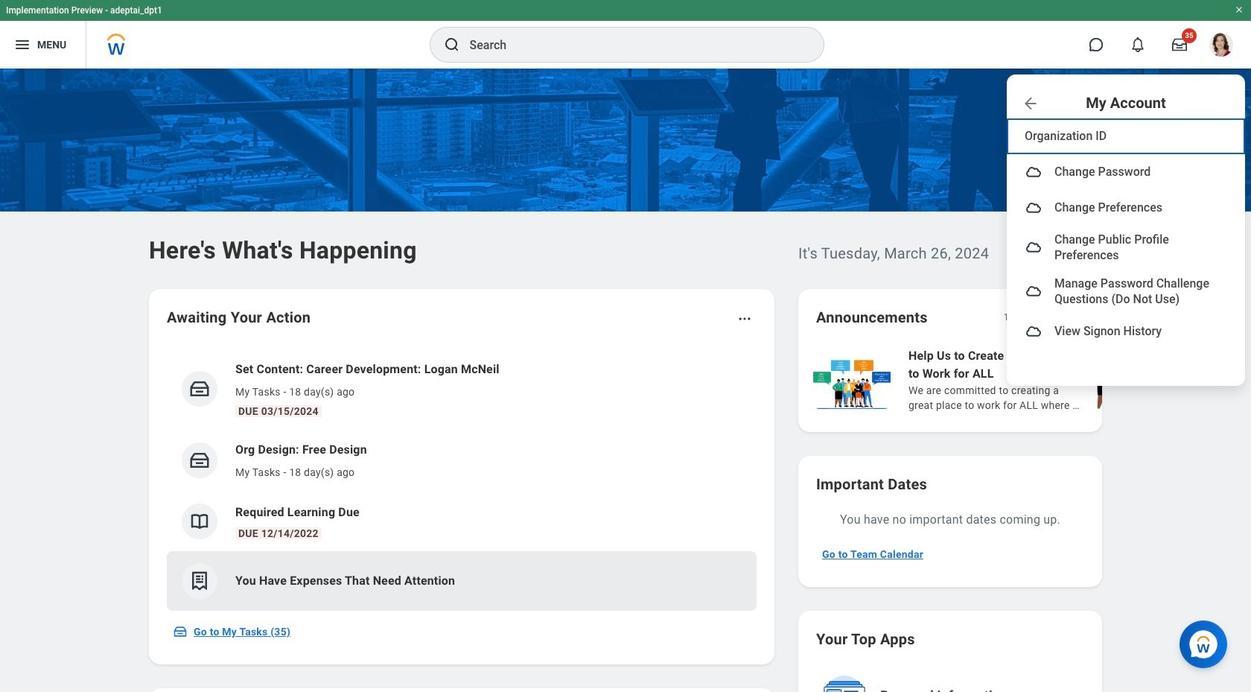 Task type: describe. For each thing, give the bounding box(es) containing it.
justify image
[[13, 36, 31, 54]]

chevron right small image
[[1065, 310, 1080, 325]]

5 avatar image from the top
[[1025, 322, 1043, 340]]

1 avatar image from the top
[[1025, 163, 1043, 181]]

4 avatar image from the top
[[1025, 283, 1043, 300]]

chevron left small image
[[1039, 310, 1054, 325]]

3 menu item from the top
[[1007, 226, 1246, 270]]

notifications large image
[[1131, 37, 1146, 52]]

book open image
[[188, 510, 211, 533]]



Task type: vqa. For each thing, say whether or not it's contained in the screenshot.
Document Available
no



Task type: locate. For each thing, give the bounding box(es) containing it.
0 horizontal spatial list
[[167, 349, 757, 611]]

5 menu item from the top
[[1007, 313, 1246, 349]]

close environment banner image
[[1235, 5, 1244, 14]]

0 vertical spatial inbox image
[[188, 378, 211, 400]]

3 avatar image from the top
[[1025, 239, 1043, 257]]

0 horizontal spatial inbox image
[[173, 624, 188, 639]]

menu item
[[1007, 154, 1246, 190], [1007, 190, 1246, 226], [1007, 226, 1246, 270], [1007, 270, 1246, 313], [1007, 313, 1246, 349]]

1 menu item from the top
[[1007, 154, 1246, 190]]

Search Workday  search field
[[470, 28, 793, 61]]

inbox image
[[188, 378, 211, 400], [173, 624, 188, 639]]

related actions image
[[738, 311, 753, 326]]

back image
[[1022, 94, 1040, 112]]

1 vertical spatial inbox image
[[173, 624, 188, 639]]

avatar image
[[1025, 163, 1043, 181], [1025, 199, 1043, 217], [1025, 239, 1043, 257], [1025, 283, 1043, 300], [1025, 322, 1043, 340]]

dashboard expenses image
[[188, 570, 211, 592]]

status
[[1004, 311, 1028, 323]]

main content
[[0, 69, 1252, 692]]

search image
[[443, 36, 461, 54]]

menu
[[1007, 114, 1246, 354]]

2 avatar image from the top
[[1025, 199, 1043, 217]]

4 menu item from the top
[[1007, 270, 1246, 313]]

list
[[811, 346, 1252, 414], [167, 349, 757, 611]]

1 horizontal spatial list
[[811, 346, 1252, 414]]

2 menu item from the top
[[1007, 190, 1246, 226]]

inbox large image
[[1173, 37, 1188, 52]]

1 horizontal spatial inbox image
[[188, 378, 211, 400]]

logan mcneil image
[[1210, 33, 1234, 57]]

banner
[[0, 0, 1252, 386]]

inbox image
[[188, 449, 211, 472]]



